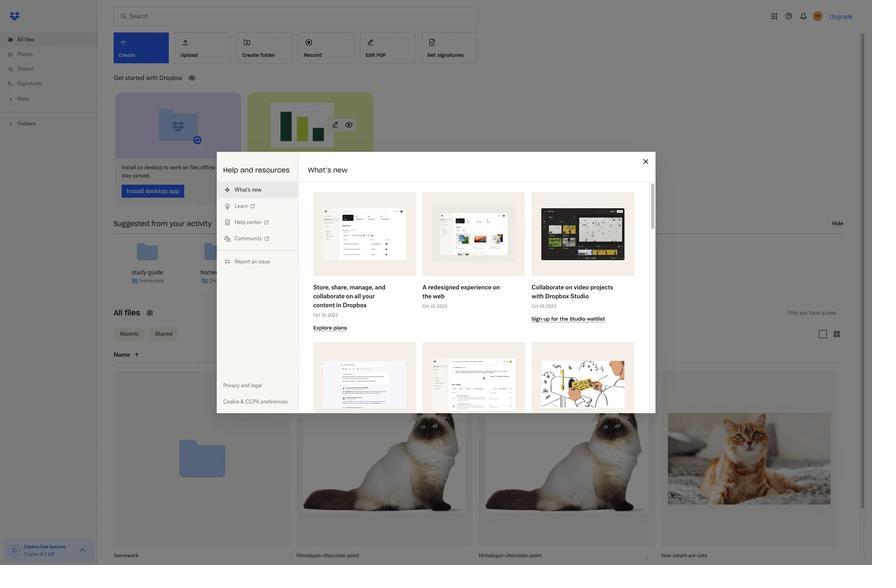 Task type: describe. For each thing, give the bounding box(es) containing it.
report an issue link
[[217, 254, 298, 270]]

&
[[241, 399, 244, 405]]

how-smart-are-cats
[[662, 553, 707, 559]]

edit pdf
[[366, 52, 386, 58]]

record button
[[299, 32, 354, 63]]

how-smart-are-cats button
[[662, 553, 820, 559]]

folders
[[18, 121, 36, 127]]

or
[[347, 164, 352, 170]]

redesigned
[[428, 284, 459, 291]]

waitlist
[[587, 316, 605, 322]]

desktop
[[144, 164, 163, 170]]

recents
[[120, 331, 139, 337]]

folder
[[261, 52, 275, 58]]

name
[[114, 351, 130, 358]]

what's new button
[[217, 182, 298, 198]]

10, inside the store, share, manage, and collaborate on all your content in dropbox oct 10, 2023
[[321, 313, 327, 317]]

bytes
[[28, 552, 39, 557]]

get for get started with dropbox
[[114, 74, 124, 81]]

explore for explore plans
[[313, 325, 332, 331]]

the inside a redesigned experience on the web oct 10, 2023
[[422, 293, 431, 300]]

create folder button
[[237, 32, 292, 63]]

on right work at the left of page
[[183, 164, 188, 170]]

control
[[319, 164, 335, 170]]

oct inside a redesigned experience on the web oct 10, 2023
[[422, 304, 429, 309]]

10, inside the collaborate on video projects with dropbox studio oct 10, 2023
[[540, 304, 545, 309]]

himalayan-chocolate-point button inside row
[[479, 553, 637, 559]]

community
[[235, 235, 262, 242]]

1 horizontal spatial new
[[333, 166, 348, 174]]

collaborate on video projects with dropbox studio oct 10, 2023
[[532, 284, 613, 309]]

shared link
[[6, 62, 97, 76]]

experience
[[461, 284, 492, 291]]

anyone
[[291, 164, 308, 170]]

how-
[[662, 553, 673, 559]]

starred button
[[148, 328, 179, 341]]

sign
[[532, 316, 542, 322]]

store, share, manage, and collaborate on all your content in dropbox oct 10, 2023
[[313, 284, 385, 317]]

activity
[[187, 219, 212, 228]]

guide
[[148, 269, 163, 275]]

10, inside a redesigned experience on the web oct 10, 2023
[[430, 304, 436, 309]]

share files with anyone and control edit or view access.
[[254, 164, 363, 178]]

get signatures
[[427, 52, 464, 58]]

photos
[[17, 51, 33, 57]]

record
[[304, 52, 322, 58]]

file, himalayan-chocolate-point.webp row
[[479, 371, 655, 565]]

signatures
[[17, 80, 42, 86]]

homework inside button
[[114, 553, 138, 559]]

report
[[235, 259, 250, 265]]

cookie & ccpa preferences button
[[217, 394, 298, 410]]

suggested
[[114, 219, 149, 228]]

explore free features 0 bytes of 2 gb
[[24, 544, 66, 557]]

someone looking at a paper coupon image
[[541, 361, 625, 408]]

study
[[132, 269, 146, 275]]

on inside the store, share, manage, and collaborate on all your content in dropbox oct 10, 2023
[[346, 293, 353, 300]]

more
[[17, 96, 29, 102]]

1 vertical spatial homework link
[[140, 277, 164, 285]]

signatures link
[[6, 76, 97, 91]]

privacy
[[223, 382, 240, 389]]

are-
[[689, 553, 698, 559]]

your inside the store, share, manage, and collaborate on all your content in dropbox oct 10, 2023
[[362, 293, 375, 300]]

dropbox inside the collaborate on video projects with dropbox studio oct 10, 2023
[[545, 293, 569, 300]]

2023 inside a redesigned experience on the web oct 10, 2023
[[437, 304, 447, 309]]

study guide
[[132, 269, 163, 275]]

on up synced.
[[137, 164, 143, 170]]

resources
[[255, 166, 290, 174]]

folders button
[[0, 117, 97, 130]]

with dropbox studio, users can collaborate on video projects image
[[541, 208, 625, 260]]

sign up for the studio waitlist link
[[532, 315, 605, 322]]

the entry point screen of dropbox sign image
[[323, 208, 406, 260]]

edit
[[366, 52, 375, 58]]

edit pdf button
[[360, 32, 416, 63]]

of
[[40, 552, 43, 557]]

and left share
[[240, 166, 253, 174]]

and left legal on the bottom left of page
[[241, 382, 250, 389]]

on inside the collaborate on video projects with dropbox studio oct 10, 2023
[[565, 284, 572, 291]]

name button
[[114, 350, 182, 359]]

list containing all files
[[0, 28, 97, 112]]

collaborate
[[313, 293, 345, 300]]

and inside install on desktop to work on files offline and stay synced.
[[216, 164, 225, 170]]

file, how-smart-are-cats.avif row
[[662, 371, 837, 565]]

dash answer screen image
[[323, 361, 406, 408]]

for
[[551, 316, 558, 322]]

file, himalayan-chocolate-point.png row
[[297, 371, 473, 565]]

0 horizontal spatial your
[[170, 219, 185, 228]]

homework for rightmost homework link
[[200, 269, 229, 275]]

get signatures button
[[422, 32, 477, 63]]

1 vertical spatial studio
[[570, 316, 586, 322]]

files inside all files link
[[25, 37, 34, 43]]

chocolate- inside row
[[323, 553, 348, 559]]

1 horizontal spatial what's new
[[308, 166, 348, 174]]

all files list item
[[0, 32, 97, 47]]

dropbox ai helps users search for files in their folders image
[[432, 358, 515, 410]]

help and resources
[[223, 166, 290, 174]]

an
[[251, 259, 257, 265]]

install on desktop to work on files offline and stay synced.
[[122, 164, 225, 178]]

gb
[[48, 552, 54, 557]]

legal
[[251, 382, 262, 389]]

explore plans
[[313, 325, 347, 331]]

suggested from your activity
[[114, 219, 212, 228]]

0
[[24, 552, 27, 557]]

a
[[422, 284, 427, 291]]

more image
[[6, 95, 15, 103]]

all files link
[[6, 32, 97, 47]]

up
[[543, 316, 550, 322]]

help center link
[[217, 214, 298, 231]]



Task type: locate. For each thing, give the bounding box(es) containing it.
studio down the video
[[570, 293, 589, 300]]

explore inside explore plans link
[[313, 325, 332, 331]]

0 horizontal spatial chocolate-
[[323, 553, 348, 559]]

himalayan-chocolate-point button inside row
[[297, 553, 455, 559]]

1 vertical spatial your
[[362, 293, 375, 300]]

0 vertical spatial all
[[17, 37, 23, 43]]

oct down content
[[313, 313, 320, 317]]

with for files
[[280, 164, 290, 170]]

manage,
[[350, 284, 373, 291]]

2 horizontal spatial 10,
[[540, 304, 545, 309]]

privacy and legal link
[[217, 378, 298, 394]]

ccpa
[[245, 399, 259, 405]]

2 himalayan- from the left
[[479, 553, 506, 559]]

starred
[[155, 331, 172, 337]]

2 horizontal spatial homework
[[200, 269, 229, 275]]

and inside the store, share, manage, and collaborate on all your content in dropbox oct 10, 2023
[[375, 284, 385, 291]]

10, up the up
[[540, 304, 545, 309]]

0 vertical spatial explore
[[313, 325, 332, 331]]

0 horizontal spatial get
[[114, 74, 124, 81]]

0 horizontal spatial himalayan-chocolate-point
[[297, 553, 359, 559]]

files up photos
[[25, 37, 34, 43]]

with for started
[[146, 74, 158, 81]]

0 horizontal spatial what's new
[[235, 187, 262, 193]]

1 point from the left
[[348, 553, 359, 559]]

0 vertical spatial all files
[[17, 37, 34, 43]]

2 himalayan-chocolate-point button from the left
[[479, 553, 637, 559]]

oct inside the collaborate on video projects with dropbox studio oct 10, 2023
[[532, 304, 539, 309]]

all files
[[17, 37, 34, 43], [114, 308, 140, 317]]

what's
[[308, 166, 331, 174], [235, 187, 251, 193]]

on left the video
[[565, 284, 572, 291]]

smart-
[[673, 553, 689, 559]]

pdf
[[377, 52, 386, 58]]

issue
[[258, 259, 270, 265]]

studio
[[570, 293, 589, 300], [570, 316, 586, 322]]

1 vertical spatial help
[[235, 219, 246, 225]]

all up photos
[[17, 37, 23, 43]]

cats
[[698, 553, 707, 559]]

10, down web
[[430, 304, 436, 309]]

1 horizontal spatial oct
[[422, 304, 429, 309]]

himalayan- inside row
[[297, 553, 323, 559]]

dropbox image
[[6, 8, 23, 24]]

None field
[[0, 0, 62, 8]]

2023
[[437, 304, 447, 309], [546, 304, 556, 309], [328, 313, 338, 317]]

get inside get signatures 'button'
[[427, 52, 436, 58]]

oct down the a
[[422, 304, 429, 309]]

community link
[[217, 231, 298, 247]]

only
[[788, 310, 799, 316]]

all files inside list item
[[17, 37, 34, 43]]

quota usage element
[[8, 544, 21, 557]]

started
[[125, 74, 144, 81]]

1 vertical spatial all files
[[114, 308, 140, 317]]

help for help and resources
[[223, 166, 238, 174]]

0 horizontal spatial the
[[422, 293, 431, 300]]

1 horizontal spatial explore
[[313, 325, 332, 331]]

1 vertical spatial get
[[114, 74, 124, 81]]

content
[[313, 302, 335, 309]]

1 horizontal spatial all files
[[114, 308, 140, 317]]

create folder
[[242, 52, 275, 58]]

1 horizontal spatial 2023
[[437, 304, 447, 309]]

learn link
[[217, 198, 298, 214]]

access
[[822, 310, 837, 316]]

files left offline
[[190, 164, 199, 170]]

2
[[45, 552, 47, 557]]

on inside a redesigned experience on the web oct 10, 2023
[[493, 284, 500, 291]]

get left signatures
[[427, 52, 436, 58]]

on left all
[[346, 293, 353, 300]]

1 vertical spatial what's
[[235, 187, 251, 193]]

preferences
[[261, 399, 288, 405]]

homework link down 'guide'
[[140, 277, 164, 285]]

help
[[223, 166, 238, 174], [235, 219, 246, 225]]

1 horizontal spatial himalayan-chocolate-point
[[479, 553, 542, 559]]

1 horizontal spatial chocolate-
[[506, 553, 530, 559]]

upgrade
[[830, 13, 853, 20]]

0 horizontal spatial himalayan-
[[297, 553, 323, 559]]

and
[[216, 164, 225, 170], [309, 164, 318, 170], [240, 166, 253, 174], [375, 284, 385, 291], [241, 382, 250, 389]]

0 vertical spatial the
[[422, 293, 431, 300]]

on
[[137, 164, 143, 170], [183, 164, 188, 170], [493, 284, 500, 291], [565, 284, 572, 291], [346, 293, 353, 300]]

report an issue
[[235, 259, 270, 265]]

0 horizontal spatial with
[[146, 74, 158, 81]]

chocolate-
[[323, 553, 348, 559], [506, 553, 530, 559]]

0 vertical spatial new
[[333, 166, 348, 174]]

0 horizontal spatial all
[[17, 37, 23, 43]]

studio left waitlist
[[570, 316, 586, 322]]

0 vertical spatial get
[[427, 52, 436, 58]]

only you have access
[[788, 310, 837, 316]]

synced.
[[133, 172, 150, 178]]

1 horizontal spatial 10,
[[430, 304, 436, 309]]

a redesigned experience on the web oct 10, 2023
[[422, 284, 500, 309]]

1 horizontal spatial what's
[[308, 166, 331, 174]]

explore for explore free features 0 bytes of 2 gb
[[24, 544, 39, 549]]

himalayan-chocolate-point
[[297, 553, 359, 559], [479, 553, 542, 559]]

chocolate- inside row
[[506, 553, 530, 559]]

2 horizontal spatial with
[[532, 293, 544, 300]]

0 horizontal spatial all files
[[17, 37, 34, 43]]

0 vertical spatial homework
[[200, 269, 229, 275]]

learn
[[235, 203, 248, 209]]

1 vertical spatial explore
[[24, 544, 39, 549]]

10,
[[430, 304, 436, 309], [540, 304, 545, 309], [321, 313, 327, 317]]

1 horizontal spatial himalayan-chocolate-point button
[[479, 553, 637, 559]]

all files up photos
[[17, 37, 34, 43]]

shared
[[17, 66, 34, 72]]

1 vertical spatial what's new
[[235, 187, 262, 193]]

photos link
[[6, 47, 97, 62]]

features
[[49, 544, 66, 549]]

files inside the share files with anyone and control edit or view access.
[[269, 164, 279, 170]]

share
[[254, 164, 268, 170]]

0 vertical spatial studio
[[570, 293, 589, 300]]

1 horizontal spatial all
[[114, 308, 122, 317]]

and inside the share files with anyone and control edit or view access.
[[309, 164, 318, 170]]

oct
[[422, 304, 429, 309], [532, 304, 539, 309], [313, 313, 320, 317]]

edit
[[337, 164, 346, 170]]

0 horizontal spatial 10,
[[321, 313, 327, 317]]

list
[[0, 28, 97, 112]]

the all files section of dropbox image
[[432, 206, 515, 262]]

homework link
[[200, 268, 229, 277], [140, 277, 164, 285]]

you
[[800, 310, 808, 316]]

0 horizontal spatial 2023
[[328, 313, 338, 317]]

your right all
[[362, 293, 375, 300]]

what's new right anyone in the top of the page
[[308, 166, 348, 174]]

help for help center
[[235, 219, 246, 225]]

oct up sign
[[532, 304, 539, 309]]

2023 up 'for'
[[546, 304, 556, 309]]

what's inside button
[[235, 187, 251, 193]]

2 vertical spatial with
[[532, 293, 544, 300]]

with right started
[[146, 74, 158, 81]]

1 himalayan-chocolate-point from the left
[[297, 553, 359, 559]]

get
[[427, 52, 436, 58], [114, 74, 124, 81]]

1 horizontal spatial get
[[427, 52, 436, 58]]

himalayan-chocolate-point button
[[297, 553, 455, 559], [479, 553, 637, 559]]

with inside the share files with anyone and control edit or view access.
[[280, 164, 290, 170]]

recents button
[[114, 328, 145, 341]]

2 horizontal spatial 2023
[[546, 304, 556, 309]]

work
[[170, 164, 181, 170]]

2023 inside the collaborate on video projects with dropbox studio oct 10, 2023
[[546, 304, 556, 309]]

2 vertical spatial homework
[[114, 553, 138, 559]]

himalayan- inside row
[[479, 553, 506, 559]]

and right manage,
[[375, 284, 385, 291]]

point inside file, himalayan-chocolate-point.webp row
[[530, 553, 542, 559]]

upgrade link
[[830, 13, 853, 20]]

center
[[247, 219, 261, 225]]

store,
[[313, 284, 330, 291]]

what's right anyone in the top of the page
[[308, 166, 331, 174]]

what's up learn
[[235, 187, 251, 193]]

new
[[333, 166, 348, 174], [252, 187, 262, 193]]

0 horizontal spatial explore
[[24, 544, 39, 549]]

1 vertical spatial with
[[280, 164, 290, 170]]

study guide link
[[132, 268, 163, 277]]

0 horizontal spatial new
[[252, 187, 262, 193]]

the
[[422, 293, 431, 300], [560, 316, 568, 322]]

10, down content
[[321, 313, 327, 317]]

new down access.
[[252, 187, 262, 193]]

from
[[151, 219, 168, 228]]

the right 'for'
[[560, 316, 568, 322]]

install
[[122, 164, 136, 170]]

files
[[25, 37, 34, 43], [190, 164, 199, 170], [269, 164, 279, 170], [125, 308, 140, 317]]

on right experience
[[493, 284, 500, 291]]

1 vertical spatial new
[[252, 187, 262, 193]]

get for get signatures
[[427, 52, 436, 58]]

all up recents
[[114, 308, 122, 317]]

0 horizontal spatial homework
[[114, 553, 138, 559]]

new inside button
[[252, 187, 262, 193]]

point
[[348, 553, 359, 559], [530, 553, 542, 559]]

and right offline
[[216, 164, 225, 170]]

2 himalayan-chocolate-point from the left
[[479, 553, 542, 559]]

0 vertical spatial help
[[223, 166, 238, 174]]

0 vertical spatial what's
[[308, 166, 331, 174]]

1 vertical spatial homework
[[140, 278, 164, 284]]

all inside list item
[[17, 37, 23, 43]]

and left the control
[[309, 164, 318, 170]]

0 horizontal spatial what's
[[235, 187, 251, 193]]

homework link up dropbox link
[[200, 268, 229, 277]]

1 horizontal spatial homework link
[[200, 268, 229, 277]]

2023 inside the store, share, manage, and collaborate on all your content in dropbox oct 10, 2023
[[328, 313, 338, 317]]

1 horizontal spatial your
[[362, 293, 375, 300]]

help right offline
[[223, 166, 238, 174]]

folder, homework row
[[114, 371, 290, 565]]

himalayan-chocolate-point inside row
[[297, 553, 359, 559]]

with left anyone in the top of the page
[[280, 164, 290, 170]]

cookie
[[223, 399, 239, 405]]

2 chocolate- from the left
[[506, 553, 530, 559]]

share,
[[331, 284, 348, 291]]

oct inside the store, share, manage, and collaborate on all your content in dropbox oct 10, 2023
[[313, 313, 320, 317]]

dropbox
[[159, 74, 182, 81], [209, 278, 229, 284], [545, 293, 569, 300], [343, 302, 367, 309]]

0 vertical spatial what's new
[[308, 166, 348, 174]]

help left center
[[235, 219, 246, 225]]

homework for the bottommost homework link
[[140, 278, 164, 284]]

1 vertical spatial all
[[114, 308, 122, 317]]

0 horizontal spatial homework link
[[140, 277, 164, 285]]

1 vertical spatial the
[[560, 316, 568, 322]]

all files up recents
[[114, 308, 140, 317]]

collaborate
[[532, 284, 564, 291]]

get left started
[[114, 74, 124, 81]]

0 horizontal spatial himalayan-chocolate-point button
[[297, 553, 455, 559]]

with down collaborate
[[532, 293, 544, 300]]

offline
[[201, 164, 215, 170]]

homework
[[200, 269, 229, 275], [140, 278, 164, 284], [114, 553, 138, 559]]

web
[[433, 293, 445, 300]]

himalayan-chocolate-point inside row
[[479, 553, 542, 559]]

1 horizontal spatial homework
[[140, 278, 164, 284]]

studio inside the collaborate on video projects with dropbox studio oct 10, 2023
[[570, 293, 589, 300]]

2 point from the left
[[530, 553, 542, 559]]

the down the a
[[422, 293, 431, 300]]

0 vertical spatial your
[[170, 219, 185, 228]]

explore up bytes
[[24, 544, 39, 549]]

your
[[170, 219, 185, 228], [362, 293, 375, 300]]

0 horizontal spatial point
[[348, 553, 359, 559]]

dropbox inside the store, share, manage, and collaborate on all your content in dropbox oct 10, 2023
[[343, 302, 367, 309]]

0 vertical spatial with
[[146, 74, 158, 81]]

privacy and legal
[[223, 382, 262, 389]]

all
[[354, 293, 361, 300]]

what's new inside button
[[235, 187, 262, 193]]

with
[[146, 74, 158, 81], [280, 164, 290, 170], [532, 293, 544, 300]]

have
[[809, 310, 820, 316]]

explore plans link
[[313, 324, 347, 331]]

with inside the collaborate on video projects with dropbox studio oct 10, 2023
[[532, 293, 544, 300]]

2 horizontal spatial oct
[[532, 304, 539, 309]]

files inside install on desktop to work on files offline and stay synced.
[[190, 164, 199, 170]]

what's new up learn
[[235, 187, 262, 193]]

all
[[17, 37, 23, 43], [114, 308, 122, 317]]

point inside file, himalayan-chocolate-point.png row
[[348, 553, 359, 559]]

your right "from" on the top left of page
[[170, 219, 185, 228]]

homework button
[[114, 553, 272, 559]]

plans
[[333, 325, 347, 331]]

files up recents
[[125, 308, 140, 317]]

1 chocolate- from the left
[[323, 553, 348, 559]]

files right share
[[269, 164, 279, 170]]

view
[[353, 164, 363, 170]]

2023 down in
[[328, 313, 338, 317]]

2023 down web
[[437, 304, 447, 309]]

help and resources dialog
[[217, 152, 656, 565]]

0 vertical spatial homework link
[[200, 268, 229, 277]]

1 horizontal spatial the
[[560, 316, 568, 322]]

explore inside explore free features 0 bytes of 2 gb
[[24, 544, 39, 549]]

1 horizontal spatial point
[[530, 553, 542, 559]]

new left view
[[333, 166, 348, 174]]

explore left plans
[[313, 325, 332, 331]]

1 horizontal spatial with
[[280, 164, 290, 170]]

1 horizontal spatial himalayan-
[[479, 553, 506, 559]]

0 horizontal spatial oct
[[313, 313, 320, 317]]

1 himalayan-chocolate-point button from the left
[[297, 553, 455, 559]]

1 himalayan- from the left
[[297, 553, 323, 559]]

dropbox link
[[209, 277, 229, 285]]



Task type: vqa. For each thing, say whether or not it's contained in the screenshot.
the bottommost 4K.png
no



